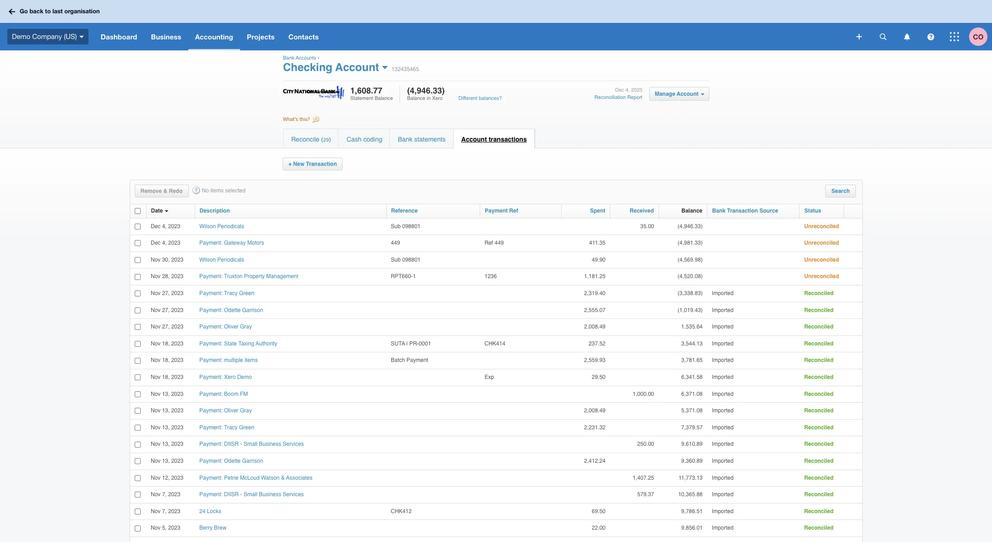Task type: locate. For each thing, give the bounding box(es) containing it.
different balances? link
[[458, 95, 502, 102]]

1 services from the top
[[283, 441, 304, 447]]

0 vertical spatial ref
[[509, 208, 518, 214]]

None checkbox
[[134, 224, 140, 230], [134, 257, 140, 263], [134, 324, 140, 330], [134, 341, 140, 347], [134, 358, 140, 364], [134, 391, 140, 397], [134, 458, 140, 464], [134, 492, 140, 498], [134, 509, 140, 515], [134, 525, 140, 531], [134, 224, 140, 230], [134, 257, 140, 263], [134, 324, 140, 330], [134, 341, 140, 347], [134, 358, 140, 364], [134, 391, 140, 397], [134, 458, 140, 464], [134, 492, 140, 498], [134, 509, 140, 515], [134, 525, 140, 531]]

sub up rpt660-
[[391, 257, 401, 263]]

0 vertical spatial sub
[[391, 223, 401, 229]]

(4,946.33) up (4,981.33)
[[678, 223, 703, 229]]

odette down "truxton"
[[224, 307, 241, 313]]

4 13, from the top
[[162, 441, 170, 447]]

account right manage
[[677, 91, 699, 97]]

0 vertical spatial periodicals
[[217, 223, 244, 229]]

1,608.77
[[350, 86, 382, 95]]

nov 18, 2023
[[151, 340, 183, 347], [151, 357, 183, 364], [151, 374, 183, 380]]

payment: diisr - small business services link up mcloud
[[199, 441, 304, 447]]

3 reconciled from the top
[[804, 324, 833, 330]]

nov
[[151, 257, 161, 263], [151, 273, 161, 280], [151, 290, 161, 296], [151, 307, 161, 313], [151, 324, 161, 330], [151, 340, 161, 347], [151, 357, 161, 364], [151, 374, 161, 380], [151, 391, 161, 397], [151, 407, 161, 414], [151, 424, 161, 431], [151, 441, 161, 447], [151, 458, 161, 464], [151, 474, 161, 481], [151, 491, 161, 498], [151, 508, 161, 514], [151, 525, 161, 531]]

imported right 11,773.13
[[712, 474, 734, 481]]

2 payment: oliver gray link from the top
[[199, 407, 252, 414]]

2,008.49 up 2,231.32
[[584, 407, 606, 414]]

banner containing co
[[0, 0, 992, 50]]

reconciled link for 11,773.13
[[804, 474, 833, 482]]

4 unreconciled from the top
[[804, 273, 839, 280]]

imported
[[712, 290, 734, 296], [712, 307, 734, 313], [712, 324, 734, 330], [712, 340, 734, 347], [712, 357, 734, 364], [712, 374, 734, 380], [712, 391, 734, 397], [712, 407, 734, 414], [712, 424, 734, 431], [712, 441, 734, 447], [712, 458, 734, 464], [712, 474, 734, 481], [712, 491, 734, 498], [712, 508, 734, 514], [712, 525, 734, 531]]

reconciled for 9,610.89
[[804, 441, 833, 447]]

(us)
[[64, 32, 77, 40]]

nov 18, 2023 for payment: multiple items
[[151, 357, 183, 364]]

5 payment: from the top
[[199, 324, 223, 330]]

dec down date link
[[151, 223, 161, 229]]

1 vertical spatial wilson
[[199, 257, 216, 263]]

4, up report
[[626, 87, 630, 93]]

wilson periodicals down the description link
[[199, 223, 244, 229]]

1 18, from the top
[[162, 340, 170, 347]]

xero inside (4,946.33) balance in xero
[[432, 95, 443, 101]]

2 garrison from the top
[[242, 458, 263, 464]]

nov 7, 2023 for payment:
[[151, 491, 180, 498]]

garrison down the property
[[242, 307, 263, 313]]

payment: oliver gray down "payment: boom fm" link at the left bottom of the page
[[199, 407, 252, 414]]

nov for 1,535.64
[[151, 324, 161, 330]]

account up 1,608.77
[[335, 61, 379, 74]]

1 odette from the top
[[224, 307, 241, 313]]

1 vertical spatial nov 27, 2023
[[151, 307, 183, 313]]

(4,946.33)
[[407, 86, 445, 95], [678, 223, 703, 229]]

green for nov 27, 2023
[[239, 290, 254, 296]]

gray down fm
[[240, 407, 252, 414]]

business inside business dropdown button
[[151, 33, 181, 41]]

0 vertical spatial dec 4, 2023
[[151, 223, 180, 229]]

odette up petrie
[[224, 458, 241, 464]]

payment: for (1,019.43)
[[199, 307, 223, 313]]

0 vertical spatial payment: odette garrison
[[199, 307, 263, 313]]

4, for 449
[[162, 240, 167, 246]]

2 18, from the top
[[162, 357, 170, 364]]

1 vertical spatial 098801
[[402, 257, 421, 263]]

dec 4, 2023 for wilson
[[151, 223, 180, 229]]

1 vertical spatial payment: tracy green link
[[199, 424, 254, 431]]

4, down date link
[[162, 223, 167, 229]]

imported right '(3,338.83)'
[[712, 290, 734, 296]]

18, for payment: state taxing authority
[[162, 340, 170, 347]]

2023 for 9,610.89
[[171, 441, 183, 447]]

098801
[[402, 223, 421, 229], [402, 257, 421, 263]]

5 reconciled link from the top
[[804, 357, 833, 364]]

sub down reference link
[[391, 223, 401, 229]]

2023 for 7,379.57
[[171, 424, 183, 431]]

nov for 10,365.88
[[151, 491, 161, 498]]

green down fm
[[239, 424, 254, 431]]

1 wilson periodicals link from the top
[[199, 223, 244, 229]]

payment: odette garrison link for nov 27, 2023
[[199, 307, 263, 313]]

10,365.88
[[678, 491, 703, 498]]

wilson periodicals link for nov 30, 2023
[[199, 257, 244, 263]]

payment: truxton property management link
[[199, 273, 298, 280]]

1 vertical spatial 27,
[[162, 307, 170, 313]]

projects
[[247, 33, 275, 41]]

0 vertical spatial payment: odette garrison link
[[199, 307, 263, 313]]

1 nov 18, 2023 from the top
[[151, 340, 183, 347]]

imported right 9,610.89
[[712, 441, 734, 447]]

- for nov 7, 2023
[[240, 491, 242, 498]]

2 sub from the top
[[391, 257, 401, 263]]

- for nov 13, 2023
[[240, 441, 242, 447]]

fm
[[240, 391, 248, 397]]

0 vertical spatial 27,
[[162, 290, 170, 296]]

banner
[[0, 0, 992, 50]]

payment: petrie mcloud watson & associates link
[[199, 474, 313, 481]]

411.35
[[589, 240, 606, 246]]

wilson periodicals link for dec 4, 2023
[[199, 223, 244, 229]]

1 payment: diisr - small business services from the top
[[199, 441, 304, 447]]

wilson down payment: gateway motors
[[199, 257, 216, 263]]

balances?
[[479, 95, 502, 101]]

periodicals up payment: gateway motors link
[[217, 223, 244, 229]]

small up mcloud
[[244, 441, 257, 447]]

7 payment: from the top
[[199, 357, 223, 364]]

1 sub 098801 from the top
[[391, 223, 421, 229]]

0 vertical spatial account
[[335, 61, 379, 74]]

balance up (4,981.33)
[[681, 208, 702, 214]]

(4,946.33) down 132435465
[[407, 86, 445, 95]]

nov 13, 2023 for payment: tracy green
[[151, 424, 183, 431]]

12 reconciled link from the top
[[804, 474, 833, 482]]

0 vertical spatial payment: oliver gray
[[199, 324, 252, 330]]

1 wilson periodicals from the top
[[199, 223, 244, 229]]

0 vertical spatial 098801
[[402, 223, 421, 229]]

2 vertical spatial 4,
[[162, 240, 167, 246]]

2 tracy from the top
[[224, 424, 238, 431]]

9,856.01
[[681, 525, 703, 531]]

payment: state taxing authority link
[[199, 340, 277, 347]]

payment: odette garrison link
[[199, 307, 263, 313], [199, 458, 263, 464]]

boom
[[224, 391, 238, 397]]

8 imported from the top
[[712, 407, 734, 414]]

1 wilson from the top
[[199, 223, 216, 229]]

1 horizontal spatial xero
[[432, 95, 443, 101]]

3 imported from the top
[[712, 324, 734, 330]]

reconciled link for 9,610.89
[[804, 441, 833, 448]]

1 horizontal spatial items
[[245, 357, 258, 364]]

management
[[266, 273, 298, 280]]

1 payment: oliver gray link from the top
[[199, 324, 252, 330]]

1 vertical spatial nov 7, 2023
[[151, 508, 180, 514]]

1 nov 27, 2023 from the top
[[151, 290, 183, 296]]

transaction right new
[[306, 161, 337, 167]]

2 services from the top
[[283, 491, 304, 498]]

0 vertical spatial bank
[[283, 55, 294, 61]]

payment: for (3,338.83)
[[199, 290, 223, 296]]

5 13, from the top
[[162, 458, 170, 464]]

0 horizontal spatial xero
[[224, 374, 236, 380]]

items
[[210, 187, 224, 194], [245, 357, 258, 364]]

1 vertical spatial small
[[244, 491, 257, 498]]

0 vertical spatial nov 27, 2023
[[151, 290, 183, 296]]

14 reconciled from the top
[[804, 508, 833, 514]]

1 payment: oliver gray from the top
[[199, 324, 252, 330]]

imported right the (1,019.43)
[[712, 307, 734, 313]]

xero
[[432, 95, 443, 101], [224, 374, 236, 380]]

1 reconciled from the top
[[804, 290, 833, 296]]

0 horizontal spatial bank
[[283, 55, 294, 61]]

12 payment: from the top
[[199, 441, 223, 447]]

green down payment: truxton property management
[[239, 290, 254, 296]]

2 nov 27, 2023 from the top
[[151, 307, 183, 313]]

2 sub 098801 from the top
[[391, 257, 421, 263]]

imported for 6,341.58
[[712, 374, 734, 380]]

&
[[163, 188, 167, 194], [281, 474, 285, 481]]

2023 inside dec 4, 2023 reconciliation report
[[631, 87, 642, 93]]

tracy down "truxton"
[[224, 290, 238, 296]]

payment: for 5,371.08
[[199, 407, 223, 414]]

3 unreconciled from the top
[[804, 257, 839, 263]]

nov for 6,341.58
[[151, 374, 161, 380]]

2 vertical spatial 18,
[[162, 374, 170, 380]]

payment down pr- on the bottom left of the page
[[406, 357, 428, 364]]

1 vertical spatial gray
[[240, 407, 252, 414]]

0 horizontal spatial demo
[[12, 32, 30, 40]]

4, inside dec 4, 2023 reconciliation report
[[626, 87, 630, 93]]

payment: odette garrison link up petrie
[[199, 458, 263, 464]]

8 payment: from the top
[[199, 374, 223, 380]]

0 vertical spatial wilson
[[199, 223, 216, 229]]

27, for payment: oliver gray
[[162, 324, 170, 330]]

1 vertical spatial periodicals
[[217, 257, 244, 263]]

imported right 3,544.13
[[712, 340, 734, 347]]

payment: tracy green down payment: boom fm
[[199, 424, 254, 431]]

28,
[[162, 273, 170, 280]]

1 vertical spatial garrison
[[242, 458, 263, 464]]

0 vertical spatial green
[[239, 290, 254, 296]]

payment: oliver gray link down "payment: boom fm" link at the left bottom of the page
[[199, 407, 252, 414]]

wilson periodicals for nov 30, 2023
[[199, 257, 244, 263]]

payment: odette garrison up petrie
[[199, 458, 263, 464]]

checking account
[[283, 61, 379, 74]]

2 unreconciled from the top
[[804, 240, 839, 246]]

2023 for (4,569.98)
[[171, 257, 183, 263]]

2 nov 18, 2023 from the top
[[151, 357, 183, 364]]

0 vertical spatial payment: diisr - small business services
[[199, 441, 304, 447]]

15 nov from the top
[[151, 491, 161, 498]]

7, down 12,
[[162, 491, 167, 498]]

0 vertical spatial dec
[[615, 87, 624, 93]]

3 nov 18, 2023 from the top
[[151, 374, 183, 380]]

2023 for 1,535.64
[[171, 324, 183, 330]]

2 vertical spatial nov 27, 2023
[[151, 324, 183, 330]]

2 horizontal spatial balance
[[681, 208, 702, 214]]

small down mcloud
[[244, 491, 257, 498]]

imported right 3,781.65
[[712, 357, 734, 364]]

2 13, from the top
[[162, 407, 170, 414]]

imported right "9,856.01"
[[712, 525, 734, 531]]

2 odette from the top
[[224, 458, 241, 464]]

8 reconciled from the top
[[804, 407, 833, 414]]

nov for 3,781.65
[[151, 357, 161, 364]]

18,
[[162, 340, 170, 347], [162, 357, 170, 364], [162, 374, 170, 380]]

reconciled link for 3,544.13
[[804, 340, 833, 347]]

demo
[[12, 32, 30, 40], [237, 374, 252, 380]]

1 vertical spatial diisr
[[224, 491, 239, 498]]

13, for payment: oliver gray
[[162, 407, 170, 414]]

6 reconciled link from the top
[[804, 374, 833, 381]]

reconciled for 6,371.08
[[804, 391, 833, 397]]

periodicals down payment: gateway motors
[[217, 257, 244, 263]]

0 vertical spatial odette
[[224, 307, 241, 313]]

sub for nov 30, 2023
[[391, 257, 401, 263]]

1 small from the top
[[244, 441, 257, 447]]

8 nov from the top
[[151, 374, 161, 380]]

4 nov 13, 2023 from the top
[[151, 441, 183, 447]]

dec 4, 2023 for payment:
[[151, 240, 180, 246]]

0 horizontal spatial svg image
[[79, 36, 84, 38]]

2,412.24
[[584, 458, 606, 464]]

1 vertical spatial 7,
[[162, 508, 167, 514]]

dec up the "nov 30, 2023"
[[151, 240, 161, 246]]

0 horizontal spatial &
[[163, 188, 167, 194]]

diisr for nov 13, 2023
[[224, 441, 239, 447]]

nov 7, 2023 up nov 5, 2023
[[151, 508, 180, 514]]

0 horizontal spatial payment
[[406, 357, 428, 364]]

reconciled link for 1,535.64
[[804, 324, 833, 331]]

& right watson
[[281, 474, 285, 481]]

6 imported from the top
[[712, 374, 734, 380]]

7 nov from the top
[[151, 357, 161, 364]]

imported right 5,371.08
[[712, 407, 734, 414]]

2023 for 9,856.01
[[168, 525, 180, 531]]

0 vertical spatial garrison
[[242, 307, 263, 313]]

imported right '1,535.64'
[[712, 324, 734, 330]]

2 vertical spatial bank
[[712, 208, 726, 214]]

250.00
[[637, 441, 654, 447]]

reconciled for 7,379.57
[[804, 424, 833, 431]]

2023 for (4,946.33)
[[168, 223, 180, 229]]

0 vertical spatial sub 098801
[[391, 223, 421, 229]]

2023 for (4,981.33)
[[168, 240, 180, 246]]

xero up boom
[[224, 374, 236, 380]]

go
[[20, 7, 28, 15]]

bank accounts ›
[[283, 55, 321, 61]]

odette for nov 13, 2023
[[224, 458, 241, 464]]

payment: tracy green down "truxton"
[[199, 290, 254, 296]]

go back to last organisation link
[[5, 3, 105, 20]]

1 vertical spatial sub 098801
[[391, 257, 421, 263]]

bank inside "bank transaction source" link
[[712, 208, 726, 214]]

2 2,008.49 from the top
[[584, 407, 606, 414]]

balance left in
[[407, 95, 425, 101]]

2 reconciled from the top
[[804, 307, 833, 313]]

(3,338.83)
[[678, 290, 703, 296]]

imported for 9,856.01
[[712, 525, 734, 531]]

1 tracy from the top
[[224, 290, 238, 296]]

svg image
[[880, 33, 886, 40], [927, 33, 934, 40], [79, 36, 84, 38]]

reconciled for (3,338.83)
[[804, 290, 833, 296]]

11 imported from the top
[[712, 458, 734, 464]]

2,008.49 for 1,535.64
[[584, 324, 606, 330]]

15 reconciled from the top
[[804, 525, 833, 531]]

reconciled link for 9,856.01
[[804, 525, 833, 532]]

reconciled link for 5,371.08
[[804, 407, 833, 415]]

payment: odette garrison link up state
[[199, 307, 263, 313]]

1 vertical spatial oliver
[[224, 407, 238, 414]]

last
[[52, 7, 63, 15]]

1 vertical spatial dec 4, 2023
[[151, 240, 180, 246]]

1,535.64
[[681, 324, 703, 330]]

account left transactions
[[461, 136, 487, 143]]

0 vertical spatial payment: oliver gray link
[[199, 324, 252, 330]]

periodicals for dec 4, 2023
[[217, 223, 244, 229]]

2 payment: tracy green link from the top
[[199, 424, 254, 431]]

locks
[[207, 508, 221, 514]]

items right no
[[210, 187, 224, 194]]

0 vertical spatial &
[[163, 188, 167, 194]]

2,008.49 down 2,555.07
[[584, 324, 606, 330]]

new
[[293, 161, 304, 167]]

0 vertical spatial wilson periodicals link
[[199, 223, 244, 229]]

dec 4, 2023 up 30,
[[151, 240, 180, 246]]

tracy
[[224, 290, 238, 296], [224, 424, 238, 431]]

1 vertical spatial business
[[259, 441, 281, 447]]

sub 098801 down reference link
[[391, 223, 421, 229]]

4 reconciled from the top
[[804, 340, 833, 347]]

services down associates
[[283, 491, 304, 498]]

0 vertical spatial payment: diisr - small business services link
[[199, 441, 304, 447]]

oliver
[[224, 324, 238, 330], [224, 407, 238, 414]]

gateway
[[224, 240, 246, 246]]

0 horizontal spatial (4,946.33)
[[407, 86, 445, 95]]

dec up reconciliation report link
[[615, 87, 624, 93]]

oliver up state
[[224, 324, 238, 330]]

None checkbox
[[134, 208, 140, 214], [134, 240, 140, 246], [134, 274, 140, 280], [134, 291, 140, 297], [134, 307, 140, 313], [134, 374, 140, 380], [134, 408, 140, 414], [134, 425, 140, 431], [134, 442, 140, 447], [134, 475, 140, 481], [134, 208, 140, 214], [134, 240, 140, 246], [134, 274, 140, 280], [134, 291, 140, 297], [134, 307, 140, 313], [134, 374, 140, 380], [134, 408, 140, 414], [134, 425, 140, 431], [134, 442, 140, 447], [134, 475, 140, 481]]

0 vertical spatial services
[[283, 441, 304, 447]]

manage
[[655, 91, 675, 97]]

imported right 7,379.57 at right
[[712, 424, 734, 431]]

17 nov from the top
[[151, 525, 161, 531]]

1 - from the top
[[240, 441, 242, 447]]

demo down go
[[12, 32, 30, 40]]

1 vertical spatial account
[[677, 91, 699, 97]]

13 payment: from the top
[[199, 458, 223, 464]]

0 vertical spatial payment: tracy green link
[[199, 290, 254, 296]]

1 27, from the top
[[162, 290, 170, 296]]

diisr down petrie
[[224, 491, 239, 498]]

0 vertical spatial payment: tracy green
[[199, 290, 254, 296]]

wilson down the description link
[[199, 223, 216, 229]]

payment: for 9,360.89
[[199, 458, 223, 464]]

1 vertical spatial bank
[[398, 136, 412, 143]]

bank transaction source link
[[712, 208, 778, 215]]

payment: tracy green link down "truxton"
[[199, 290, 254, 296]]

449 down payment ref link
[[495, 240, 504, 246]]

0 horizontal spatial account
[[335, 61, 379, 74]]

bank statements
[[398, 136, 446, 143]]

dec 4, 2023 down date link
[[151, 223, 180, 229]]

0 vertical spatial gray
[[240, 324, 252, 330]]

payment: diisr - small business services up mcloud
[[199, 441, 304, 447]]

balance right statement at the top left
[[375, 95, 393, 101]]

0 vertical spatial wilson periodicals
[[199, 223, 244, 229]]

xero right in
[[432, 95, 443, 101]]

imported for 9,610.89
[[712, 441, 734, 447]]

132435465
[[391, 66, 419, 72]]

0 vertical spatial diisr
[[224, 441, 239, 447]]

wilson periodicals link down payment: gateway motors
[[199, 257, 244, 263]]

1 periodicals from the top
[[217, 223, 244, 229]]

authority
[[256, 340, 277, 347]]

imported right 10,365.88
[[712, 491, 734, 498]]

imported right 9,360.89
[[712, 458, 734, 464]]

1 vertical spatial dec
[[151, 223, 161, 229]]

payment: diisr - small business services link for nov 7, 2023
[[199, 491, 304, 498]]

svg image
[[9, 8, 15, 14], [950, 32, 959, 41], [904, 33, 910, 40], [856, 34, 862, 39]]

2 nov from the top
[[151, 273, 161, 280]]

date
[[151, 208, 163, 214]]

098801 down reference link
[[402, 223, 421, 229]]

1 13, from the top
[[162, 391, 170, 397]]

2 wilson periodicals from the top
[[199, 257, 244, 263]]

transaction left source
[[727, 208, 758, 214]]

demo up fm
[[237, 374, 252, 380]]

- up mcloud
[[240, 441, 242, 447]]

2 vertical spatial nov 18, 2023
[[151, 374, 183, 380]]

services up associates
[[283, 441, 304, 447]]

7, for 24 locks
[[162, 508, 167, 514]]

10 imported from the top
[[712, 441, 734, 447]]

1 payment: tracy green from the top
[[199, 290, 254, 296]]

0 vertical spatial transaction
[[306, 161, 337, 167]]

13, for payment: diisr - small business services
[[162, 441, 170, 447]]

1 vertical spatial services
[[283, 491, 304, 498]]

reconciled for 1,535.64
[[804, 324, 833, 330]]

3,781.65
[[681, 357, 703, 364]]

- down mcloud
[[240, 491, 242, 498]]

2 vertical spatial business
[[259, 491, 281, 498]]

payment: oliver gray link up state
[[199, 324, 252, 330]]

2 vertical spatial account
[[461, 136, 487, 143]]

098801 up 1
[[402, 257, 421, 263]]

imported right the 6,341.58
[[712, 374, 734, 380]]

wilson periodicals down payment: gateway motors
[[199, 257, 244, 263]]

1 garrison from the top
[[242, 307, 263, 313]]

1 vertical spatial transaction
[[727, 208, 758, 214]]

diisr up petrie
[[224, 441, 239, 447]]

report
[[627, 95, 642, 100]]

payment: for 11,773.13
[[199, 474, 223, 481]]

0 vertical spatial items
[[210, 187, 224, 194]]

nov 13, 2023 for payment: odette garrison
[[151, 458, 183, 464]]

30,
[[162, 257, 170, 263]]

2 payment: odette garrison link from the top
[[199, 458, 263, 464]]

2023 for 9,786.51
[[168, 508, 180, 514]]

8 reconciled link from the top
[[804, 407, 833, 415]]

5 nov 13, 2023 from the top
[[151, 458, 183, 464]]

13 nov from the top
[[151, 458, 161, 464]]

1 gray from the top
[[240, 324, 252, 330]]

redo
[[169, 188, 183, 194]]

received link
[[630, 208, 654, 214]]

rpt660-1
[[391, 273, 416, 280]]

nov 7, 2023 down 12,
[[151, 491, 180, 498]]

small for nov 7, 2023
[[244, 491, 257, 498]]

3 payment: from the top
[[199, 290, 223, 296]]

contacts button
[[282, 23, 326, 50]]

garrison up mcloud
[[242, 458, 263, 464]]

449 down reference link
[[391, 240, 400, 246]]

9 reconciled link from the top
[[804, 424, 833, 431]]

payment: tracy green
[[199, 290, 254, 296], [199, 424, 254, 431]]

13 imported from the top
[[712, 491, 734, 498]]

10 reconciled from the top
[[804, 441, 833, 447]]

tracy down boom
[[224, 424, 238, 431]]

1 horizontal spatial bank
[[398, 136, 412, 143]]

green
[[239, 290, 254, 296], [239, 424, 254, 431]]

9 imported from the top
[[712, 424, 734, 431]]

reconciled
[[804, 290, 833, 296], [804, 307, 833, 313], [804, 324, 833, 330], [804, 340, 833, 347], [804, 357, 833, 364], [804, 374, 833, 380], [804, 391, 833, 397], [804, 407, 833, 414], [804, 424, 833, 431], [804, 441, 833, 447], [804, 458, 833, 464], [804, 474, 833, 481], [804, 491, 833, 498], [804, 508, 833, 514], [804, 525, 833, 531]]

2 - from the top
[[240, 491, 242, 498]]

2 449 from the left
[[495, 240, 504, 246]]

wilson periodicals link down the description link
[[199, 223, 244, 229]]

gray for nov 27, 2023
[[240, 324, 252, 330]]

1 vertical spatial 4,
[[162, 223, 167, 229]]

1 horizontal spatial 449
[[495, 240, 504, 246]]

garrison
[[242, 307, 263, 313], [242, 458, 263, 464]]

0 vertical spatial 4,
[[626, 87, 630, 93]]

gray for nov 13, 2023
[[240, 407, 252, 414]]

2023 for 11,773.13
[[171, 474, 183, 481]]

reconciled link
[[804, 290, 833, 297], [804, 307, 833, 314], [804, 324, 833, 331], [804, 340, 833, 347], [804, 357, 833, 364], [804, 374, 833, 381], [804, 391, 833, 398], [804, 407, 833, 415], [804, 424, 833, 431], [804, 441, 833, 448], [804, 458, 833, 465], [804, 474, 833, 482], [804, 491, 833, 498], [804, 508, 833, 515], [804, 525, 833, 532]]

items down 'taxing'
[[245, 357, 258, 364]]

nov 27, 2023 for payment: tracy green
[[151, 290, 183, 296]]

payment: diisr - small business services link
[[199, 441, 304, 447], [199, 491, 304, 498]]

2 horizontal spatial account
[[677, 91, 699, 97]]

1 horizontal spatial transaction
[[727, 208, 758, 214]]

imported right 9,786.51
[[712, 508, 734, 514]]

2023 for 5,371.08
[[171, 407, 183, 414]]

69.50
[[592, 508, 606, 514]]

dec inside dec 4, 2023 reconciliation report
[[615, 87, 624, 93]]

no items selected
[[202, 187, 246, 194]]

reconciled link for 10,365.88
[[804, 491, 833, 498]]

11 payment: from the top
[[199, 424, 223, 431]]

27, for payment: odette garrison
[[162, 307, 170, 313]]

payment: for 10,365.88
[[199, 491, 223, 498]]

payment:
[[199, 240, 223, 246], [199, 273, 223, 280], [199, 290, 223, 296], [199, 307, 223, 313], [199, 324, 223, 330], [199, 340, 223, 347], [199, 357, 223, 364], [199, 374, 223, 380], [199, 391, 223, 397], [199, 407, 223, 414], [199, 424, 223, 431], [199, 441, 223, 447], [199, 458, 223, 464], [199, 474, 223, 481], [199, 491, 223, 498]]

cash
[[347, 136, 362, 143]]

0 vertical spatial tracy
[[224, 290, 238, 296]]

sub 098801 up "rpt660-1"
[[391, 257, 421, 263]]

1 vertical spatial payment: odette garrison
[[199, 458, 263, 464]]

0 vertical spatial 7,
[[162, 491, 167, 498]]

2023 for (3,338.83)
[[171, 290, 183, 296]]

15 imported from the top
[[712, 525, 734, 531]]

what's this?
[[283, 116, 310, 122]]

5 imported from the top
[[712, 357, 734, 364]]

payment: odette garrison for nov 13, 2023
[[199, 458, 263, 464]]

1 oliver from the top
[[224, 324, 238, 330]]

7, up 5,
[[162, 508, 167, 514]]

2023 for 6,341.58
[[171, 374, 183, 380]]

6 payment: from the top
[[199, 340, 223, 347]]

1 nov 7, 2023 from the top
[[151, 491, 180, 498]]

& left redo
[[163, 188, 167, 194]]

0 vertical spatial 18,
[[162, 340, 170, 347]]

imported for 3,781.65
[[712, 357, 734, 364]]

0 vertical spatial oliver
[[224, 324, 238, 330]]

sub 098801 for dec 4, 2023
[[391, 223, 421, 229]]

9 reconciled from the top
[[804, 424, 833, 431]]

description
[[200, 208, 230, 214]]

2 reconciled link from the top
[[804, 307, 833, 314]]

+ new transaction
[[288, 161, 337, 167]]

payment up ref 449
[[485, 208, 508, 214]]

4 payment: from the top
[[199, 307, 223, 313]]

payment: oliver gray up state
[[199, 324, 252, 330]]

oliver down boom
[[224, 407, 238, 414]]

2 small from the top
[[244, 491, 257, 498]]

3 13, from the top
[[162, 424, 170, 431]]

4, up 30,
[[162, 240, 167, 246]]

gray up 'taxing'
[[240, 324, 252, 330]]

payment: odette garrison up state
[[199, 307, 263, 313]]

contacts
[[288, 33, 319, 41]]

2 periodicals from the top
[[217, 257, 244, 263]]

nov 13, 2023
[[151, 391, 183, 397], [151, 407, 183, 414], [151, 424, 183, 431], [151, 441, 183, 447], [151, 458, 183, 464]]

payment: diisr - small business services link for nov 13, 2023
[[199, 441, 304, 447]]

3 nov 13, 2023 from the top
[[151, 424, 183, 431]]

received
[[630, 208, 654, 214]]

what's
[[283, 116, 298, 122]]

1 vertical spatial green
[[239, 424, 254, 431]]

14 payment: from the top
[[199, 474, 223, 481]]

1 vertical spatial payment
[[406, 357, 428, 364]]

balance inside (4,946.33) balance in xero
[[407, 95, 425, 101]]

0 vertical spatial nov 18, 2023
[[151, 340, 183, 347]]

1 vertical spatial wilson periodicals
[[199, 257, 244, 263]]

1 vertical spatial (4,946.33)
[[678, 223, 703, 229]]

reconciled link for 7,379.57
[[804, 424, 833, 431]]

2 imported from the top
[[712, 307, 734, 313]]

ref 449
[[485, 240, 504, 246]]

1 reconciled link from the top
[[804, 290, 833, 297]]

2 7, from the top
[[162, 508, 167, 514]]

bank inside bank statements "link"
[[398, 136, 412, 143]]

nov 5, 2023
[[151, 525, 180, 531]]

14 nov from the top
[[151, 474, 161, 481]]

1 vertical spatial ref
[[485, 240, 493, 246]]

6,371.08
[[681, 391, 703, 397]]

0 horizontal spatial transaction
[[306, 161, 337, 167]]

1 payment: from the top
[[199, 240, 223, 246]]

reconcile (
[[291, 136, 323, 143]]

1 vertical spatial tracy
[[224, 424, 238, 431]]

1 payment: diisr - small business services link from the top
[[199, 441, 304, 447]]

0 vertical spatial business
[[151, 33, 181, 41]]

0 horizontal spatial balance
[[375, 95, 393, 101]]

nov for (4,520.08)
[[151, 273, 161, 280]]

payment: diisr - small business services link down mcloud
[[199, 491, 304, 498]]

tracy for nov 13, 2023
[[224, 424, 238, 431]]

2 horizontal spatial bank
[[712, 208, 726, 214]]

237.52
[[589, 340, 606, 347]]

2 gray from the top
[[240, 407, 252, 414]]

payment: diisr - small business services down mcloud
[[199, 491, 304, 498]]

payment: tracy green link down payment: boom fm
[[199, 424, 254, 431]]

imported for 11,773.13
[[712, 474, 734, 481]]

1 vertical spatial payment: odette garrison link
[[199, 458, 263, 464]]



Task type: describe. For each thing, give the bounding box(es) containing it.
batch
[[391, 357, 405, 364]]

nov 13, 2023 for payment: oliver gray
[[151, 407, 183, 414]]

reconciled for 6,341.58
[[804, 374, 833, 380]]

payment: tracy green for nov 27, 2023
[[199, 290, 254, 296]]

2,008.49 for 5,371.08
[[584, 407, 606, 414]]

1 horizontal spatial account
[[461, 136, 487, 143]]

nov for 3,544.13
[[151, 340, 161, 347]]

29
[[323, 137, 329, 143]]

sub 098801 for nov 30, 2023
[[391, 257, 421, 263]]

0 horizontal spatial ref
[[485, 240, 493, 246]]

22.00
[[592, 525, 606, 531]]

account for manage account
[[677, 91, 699, 97]]

nov 12, 2023
[[151, 474, 183, 481]]

payment: multiple items
[[199, 357, 258, 364]]

reconciled for 11,773.13
[[804, 474, 833, 481]]

payment: oliver gray for nov 13, 2023
[[199, 407, 252, 414]]

reconciliation
[[594, 95, 626, 100]]

description link
[[200, 208, 230, 215]]

unreconciled for (4,520.08)
[[804, 273, 839, 280]]

status link
[[804, 208, 821, 215]]

different balances?
[[458, 95, 502, 101]]

bank transaction source
[[712, 208, 778, 214]]

nov 7, 2023 for 24
[[151, 508, 180, 514]]

imported for 10,365.88
[[712, 491, 734, 498]]

1,407.25
[[633, 474, 654, 481]]

2,555.07
[[584, 307, 606, 313]]

rpt660-
[[391, 273, 413, 280]]

payment: for 3,544.13
[[199, 340, 223, 347]]

suta | pr-0001
[[391, 340, 431, 347]]

098801 for nov 30, 2023
[[402, 257, 421, 263]]

co button
[[969, 23, 992, 50]]

nov for (4,569.98)
[[151, 257, 161, 263]]

payment: oliver gray for nov 27, 2023
[[199, 324, 252, 330]]

nov for 5,371.08
[[151, 407, 161, 414]]

svg image inside go back to last organisation link
[[9, 8, 15, 14]]

+ new transaction link
[[282, 158, 343, 170]]

balance inside 1,608.77 statement balance
[[375, 95, 393, 101]]

payment: for 6,371.08
[[199, 391, 223, 397]]

suta
[[391, 340, 405, 347]]

nov for (1,019.43)
[[151, 307, 161, 313]]

nov for 9,610.89
[[151, 441, 161, 447]]

1 horizontal spatial &
[[281, 474, 285, 481]]

bank statements link
[[390, 129, 453, 148]]

reconciled link for (1,019.43)
[[804, 307, 833, 314]]

unreconciled for (4,981.33)
[[804, 240, 839, 246]]

reconciled link for 6,341.58
[[804, 374, 833, 381]]

remove
[[140, 188, 162, 194]]

source
[[759, 208, 778, 214]]

reconciled link for (3,338.83)
[[804, 290, 833, 297]]

2023 for 3,781.65
[[171, 357, 183, 364]]

demo inside popup button
[[12, 32, 30, 40]]

unreconciled for (4,946.33)
[[804, 223, 839, 229]]

9,786.51
[[681, 508, 703, 514]]

tracy for nov 27, 2023
[[224, 290, 238, 296]]

2023 for (1,019.43)
[[171, 307, 183, 313]]

reconciled link for 3,781.65
[[804, 357, 833, 364]]

5,371.08
[[681, 407, 703, 414]]

back
[[30, 7, 43, 15]]

(4,946.33) for (4,946.33)
[[678, 223, 703, 229]]

payment: odette garrison link for nov 13, 2023
[[199, 458, 263, 464]]

1 horizontal spatial ref
[[509, 208, 518, 214]]

dashboard link
[[94, 23, 144, 50]]

transactions
[[489, 136, 527, 143]]

wilson for dec 4, 2023
[[199, 223, 216, 229]]

bank accounts link
[[283, 55, 316, 61]]

imported for 1,535.64
[[712, 324, 734, 330]]

reconciled for 3,781.65
[[804, 357, 833, 364]]

imported for (1,019.43)
[[712, 307, 734, 313]]

periodicals for nov 30, 2023
[[217, 257, 244, 263]]

bank for bank transaction source
[[712, 208, 726, 214]]

no
[[202, 187, 209, 194]]

sub for dec 4, 2023
[[391, 223, 401, 229]]

1 449 from the left
[[391, 240, 400, 246]]

reconciled for 10,365.88
[[804, 491, 833, 498]]

checking
[[283, 61, 332, 74]]

payment: for (4,981.33)
[[199, 240, 223, 246]]

(1,019.43)
[[678, 307, 703, 313]]

imported for 3,544.13
[[712, 340, 734, 347]]

statement
[[350, 95, 373, 101]]

nov 27, 2023 for payment: odette garrison
[[151, 307, 183, 313]]

organisation
[[64, 7, 100, 15]]

1 horizontal spatial svg image
[[880, 33, 886, 40]]

motors
[[247, 240, 264, 246]]

reconciled for 5,371.08
[[804, 407, 833, 414]]

small for nov 13, 2023
[[244, 441, 257, 447]]

payment: state taxing authority
[[199, 340, 277, 347]]

2023 for (4,520.08)
[[171, 273, 183, 280]]

1 horizontal spatial demo
[[237, 374, 252, 380]]

12,
[[162, 474, 170, 481]]

27, for payment: tracy green
[[162, 290, 170, 296]]

svg image inside demo company (us) popup button
[[79, 36, 84, 38]]

brew
[[214, 525, 227, 531]]

+
[[288, 161, 292, 167]]

reconciled for 3,544.13
[[804, 340, 833, 347]]

berry brew link
[[199, 525, 227, 531]]

nov for 9,360.89
[[151, 458, 161, 464]]

green for nov 13, 2023
[[239, 424, 254, 431]]

24
[[199, 508, 205, 514]]

exp
[[485, 374, 494, 380]]

coding
[[363, 136, 382, 143]]

dashboard
[[101, 33, 137, 41]]

search
[[831, 188, 850, 194]]

1 vertical spatial xero
[[224, 374, 236, 380]]

2 horizontal spatial svg image
[[927, 33, 934, 40]]

nov 27, 2023 for payment: oliver gray
[[151, 324, 183, 330]]

dec for 449
[[151, 240, 161, 246]]

berry brew
[[199, 525, 227, 531]]

oliver for nov 13, 2023
[[224, 407, 238, 414]]

services for nov 7, 2023
[[283, 491, 304, 498]]

2023 for 9,360.89
[[171, 458, 183, 464]]

bank for bank statements
[[398, 136, 412, 143]]

payment: xero demo link
[[199, 374, 252, 380]]

statements
[[414, 136, 446, 143]]

reconciled link for 6,371.08
[[804, 391, 833, 398]]

13, for payment: odette garrison
[[162, 458, 170, 464]]

49.90
[[592, 257, 606, 263]]

2,231.32
[[584, 424, 606, 431]]

pr-
[[409, 340, 419, 347]]

›
[[318, 55, 319, 61]]

13, for payment: tracy green
[[162, 424, 170, 431]]

0 horizontal spatial items
[[210, 187, 224, 194]]

taxing
[[238, 340, 254, 347]]

remove & redo link
[[134, 185, 189, 197]]

payment: multiple items link
[[199, 357, 258, 364]]

18, for payment: multiple items
[[162, 357, 170, 364]]

accounting
[[195, 33, 233, 41]]

this?
[[300, 116, 310, 122]]

bank for bank accounts ›
[[283, 55, 294, 61]]

7,379.57
[[681, 424, 703, 431]]

account for checking account
[[335, 61, 379, 74]]

go back to last organisation
[[20, 7, 100, 15]]

1 vertical spatial items
[[245, 357, 258, 364]]

date link
[[151, 208, 163, 215]]

(4,946.33) balance in xero
[[407, 86, 445, 101]]

nov for 6,371.08
[[151, 391, 161, 397]]

)
[[329, 136, 331, 143]]

payment: for 6,341.58
[[199, 374, 223, 380]]

(4,520.08)
[[678, 273, 703, 280]]

nov for 9,856.01
[[151, 525, 161, 531]]

098801 for dec 4, 2023
[[402, 223, 421, 229]]

payment: gateway motors
[[199, 240, 264, 246]]

reconcile ( 29 )
[[291, 136, 331, 143]]

2023 for 10,365.88
[[168, 491, 180, 498]]

payment: odette garrison for nov 27, 2023
[[199, 307, 263, 313]]

manage account
[[655, 91, 699, 97]]

payment: diisr - small business services for nov 7, 2023
[[199, 491, 304, 498]]

search link
[[825, 185, 856, 197]]

1,181.25
[[584, 273, 606, 280]]

reconciled for 9,360.89
[[804, 458, 833, 464]]

chk412
[[391, 508, 412, 514]]

payment: gateway motors link
[[199, 240, 264, 246]]

payment: diisr - small business services for nov 13, 2023
[[199, 441, 304, 447]]

status
[[804, 208, 821, 214]]

18, for payment: xero demo
[[162, 374, 170, 380]]

payment ref
[[485, 208, 518, 214]]

nov 30, 2023
[[151, 257, 183, 263]]

2,319.40
[[584, 290, 606, 296]]

1,608.77 statement balance
[[350, 86, 393, 101]]

reference
[[391, 208, 418, 214]]

accounting button
[[188, 23, 240, 50]]

1 horizontal spatial payment
[[485, 208, 508, 214]]

associates
[[286, 474, 313, 481]]

business for nov 7, 2023
[[259, 491, 281, 498]]

business for nov 13, 2023
[[259, 441, 281, 447]]

(4,981.33)
[[678, 240, 703, 246]]

imported for (3,338.83)
[[712, 290, 734, 296]]

imported for 5,371.08
[[712, 407, 734, 414]]

mcloud
[[240, 474, 260, 481]]

spent link
[[590, 208, 605, 214]]

berry
[[199, 525, 212, 531]]



Task type: vqa. For each thing, say whether or not it's contained in the screenshot.


